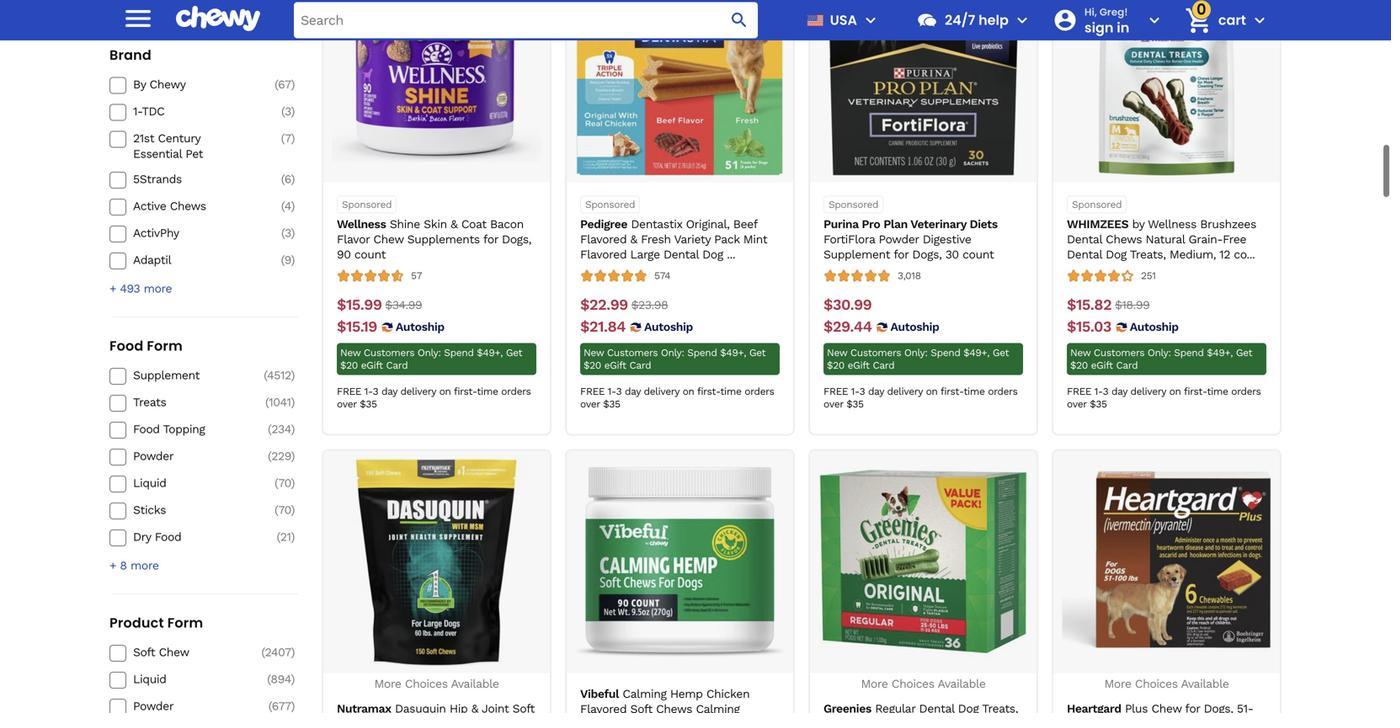Task type: describe. For each thing, give the bounding box(es) containing it.
( 21 )
[[277, 529, 295, 543]]

new for $21.84
[[584, 346, 604, 358]]

3 for $29.44
[[860, 385, 865, 397]]

12 ) from the top
[[291, 475, 295, 489]]

greg!
[[1100, 5, 1129, 19]]

Product search field
[[294, 2, 758, 38]]

free for $15.03
[[1067, 385, 1092, 397]]

$20 for $15.03
[[1071, 359, 1088, 371]]

form for food form
[[147, 336, 183, 355]]

$29.44 text field
[[824, 317, 872, 336]]

) for the treats link
[[291, 395, 295, 409]]

3 time from the left
[[964, 385, 985, 397]]

3 $49+, from the left
[[964, 346, 990, 358]]

soft chew link
[[133, 644, 253, 660]]

free
[[1223, 232, 1247, 246]]

only: for $15.03
[[1148, 346, 1172, 358]]

dentastix original, beef flavored & fresh variety pack mint flavored large dental dog ...
[[580, 216, 768, 261]]

free 1-3 day delivery on first-time orders over $35 for $15.19
[[337, 385, 531, 409]]

dry
[[133, 529, 151, 543]]

( 3 ) for activphy
[[281, 225, 295, 239]]

57
[[411, 269, 422, 281]]

8
[[120, 558, 127, 572]]

( for by chewy link
[[275, 77, 278, 91]]

3 for $15.19
[[373, 385, 378, 397]]

cart link
[[1178, 0, 1247, 40]]

9
[[285, 252, 291, 266]]

0 horizontal spatial chew
[[159, 645, 189, 659]]

$49+, for $22.99
[[721, 346, 747, 358]]

available for nutramax dasuquin hip & joint soft chews joint supplement for large dogs, 150 count image
[[451, 676, 499, 690]]

choices for greenies regular dental dog treats, 36 count image
[[892, 676, 935, 690]]

day for $15.03
[[1112, 385, 1128, 397]]

chews inside by wellness brushzees dental chews natural grain-free dental dog treats, medium, 12 co...
[[1106, 232, 1143, 246]]

autoship for $15.19
[[396, 319, 445, 333]]

chews inside calming hemp chicken flavored soft chews calmin
[[656, 702, 693, 714]]

time for $15.82
[[1208, 385, 1229, 397]]

topping
[[163, 422, 205, 435]]

( for ( 70 )'s the liquid link
[[275, 475, 278, 489]]

( 4512 )
[[264, 368, 295, 382]]

3 for $21.84
[[616, 385, 622, 397]]

( for 21st century essential pet link on the left
[[281, 131, 285, 145]]

soft inside calming hemp chicken flavored soft chews calmin
[[631, 702, 653, 714]]

67
[[278, 77, 291, 91]]

medium,
[[1170, 247, 1217, 261]]

( 4 )
[[281, 198, 295, 212]]

4
[[285, 198, 291, 212]]

24/7
[[945, 11, 976, 29]]

original,
[[686, 216, 730, 230]]

dry food
[[133, 529, 181, 543]]

) for adaptil link
[[291, 252, 295, 266]]

sponsored for $15.99
[[342, 198, 392, 210]]

$15.99 $34.99
[[337, 295, 422, 313]]

( for adaptil link
[[281, 252, 285, 266]]

powder inside "sponsored purina pro plan veterinary diets fortiflora powder digestive supplement for dogs, 30 count"
[[879, 232, 919, 246]]

17 ) from the top
[[291, 699, 295, 713]]

3 orders from the left
[[988, 385, 1018, 397]]

$15.82
[[1067, 295, 1112, 313]]

egift for $29.44
[[848, 359, 870, 371]]

flavored for vibeful
[[580, 702, 627, 714]]

delivery for $15.19
[[401, 385, 436, 397]]

help
[[979, 11, 1009, 29]]

customers for $15.03
[[1094, 346, 1145, 358]]

new for $29.44
[[827, 346, 848, 358]]

sticks
[[133, 502, 166, 516]]

count inside the shine skin & coat bacon flavor chew supplements for dogs, 90 count
[[355, 247, 386, 261]]

$15.82 $18.99
[[1067, 295, 1150, 313]]

more choices available for nutramax dasuquin hip & joint soft chews joint supplement for large dogs, 150 count image
[[374, 676, 499, 690]]

( for active chews link
[[281, 198, 285, 212]]

flavor
[[337, 232, 370, 246]]

more for food form
[[131, 558, 159, 572]]

active
[[133, 198, 166, 212]]

$35 for $21.84
[[603, 398, 621, 409]]

( for powder link for ( 229 )
[[268, 449, 272, 462]]

( for ( 894 ) the liquid link
[[267, 672, 271, 686]]

& inside dentastix original, beef flavored & fresh variety pack mint flavored large dental dog ...
[[631, 232, 638, 246]]

food for food topping
[[133, 422, 160, 435]]

( for food topping link
[[268, 422, 272, 435]]

purina pro plan veterinary diets fortiflora powder digestive supplement for dogs, 30 count image
[[819, 0, 1028, 175]]

677
[[272, 699, 291, 713]]

dentastix
[[631, 216, 683, 230]]

whimzees by wellness brushzees dental chews natural grain-free dental dog treats, medium, 12 count image
[[1063, 0, 1272, 175]]

1 vertical spatial supplement
[[133, 368, 200, 382]]

$18.99 text field
[[1115, 295, 1150, 314]]

3 up 7
[[285, 104, 291, 118]]

$22.99
[[580, 295, 628, 313]]

free for $29.44
[[824, 385, 849, 397]]

1- for $21.84
[[608, 385, 616, 397]]

active chews link
[[133, 198, 253, 213]]

5strands link
[[133, 171, 253, 186]]

sponsored purina pro plan veterinary diets fortiflora powder digestive supplement for dogs, 30 count
[[824, 198, 998, 261]]

574
[[655, 269, 671, 281]]

21st century essential pet link
[[133, 130, 253, 161]]

co...
[[1234, 247, 1256, 261]]

spend for $21.84
[[688, 346, 717, 358]]

$34.99 text field
[[385, 295, 422, 314]]

powder for ( 229 )
[[133, 449, 174, 462]]

first- for $15.19
[[454, 385, 477, 397]]

4512
[[267, 368, 291, 382]]

by wellness brushzees dental chews natural grain-free dental dog treats, medium, 12 co...
[[1067, 216, 1257, 261]]

dog inside dentastix original, beef flavored & fresh variety pack mint flavored large dental dog ...
[[703, 247, 724, 261]]

30
[[946, 247, 959, 261]]

in
[[1117, 18, 1130, 37]]

nutramax dasuquin hip & joint soft chews joint supplement for large dogs, 150 count image
[[332, 457, 541, 666]]

time for $22.99
[[721, 385, 742, 397]]

sponsored inside "sponsored purina pro plan veterinary diets fortiflora powder digestive supplement for dogs, 30 count"
[[829, 198, 879, 210]]

orders for $22.99
[[745, 385, 775, 397]]

mint
[[744, 232, 768, 246]]

( for '5strands' link
[[281, 171, 285, 185]]

hemp
[[670, 687, 703, 700]]

( 3 ) for 1-tdc
[[281, 104, 295, 118]]

egift for $15.03
[[1091, 359, 1114, 371]]

menu image
[[861, 10, 881, 30]]

$23.98
[[632, 297, 668, 311]]

2 flavored from the top
[[580, 247, 627, 261]]

tdc
[[142, 104, 165, 118]]

hi,
[[1085, 5, 1098, 19]]

2407
[[265, 645, 291, 659]]

new customers only: spend $49+, get $20 egift card for $15.03
[[1071, 346, 1253, 371]]

submit search image
[[730, 10, 750, 30]]

$22.99 text field
[[580, 295, 628, 314]]

pro
[[862, 216, 881, 230]]

natural
[[1146, 232, 1185, 246]]

) for active chews link
[[291, 198, 295, 212]]

$23.98 text field
[[632, 295, 668, 314]]

3 more choices available from the left
[[1105, 676, 1230, 690]]

chewy
[[150, 77, 186, 91]]

vibeful calming hemp chicken flavored soft chews calming supplement for dogs, 90 count image
[[576, 457, 785, 666]]

by
[[133, 77, 146, 91]]

brand
[[110, 45, 152, 64]]

$49+, for $15.82
[[1208, 346, 1233, 358]]

$15.99
[[337, 295, 382, 313]]

) for food topping link
[[291, 422, 295, 435]]

3 get from the left
[[993, 346, 1009, 358]]

calming
[[623, 687, 667, 700]]

shine skin & coat bacon flavor chew supplements for dogs, 90 count
[[337, 216, 532, 261]]

+ 493 more
[[110, 281, 172, 295]]

70 for sticks
[[278, 502, 291, 516]]

spend for $15.03
[[1175, 346, 1204, 358]]

on for $21.84
[[683, 385, 695, 397]]

& inside the shine skin & coat bacon flavor chew supplements for dogs, 90 count
[[451, 216, 458, 230]]

) for '5strands' link
[[291, 171, 295, 185]]

$34.99
[[385, 297, 422, 311]]

digestive
[[923, 232, 972, 246]]

product
[[110, 613, 164, 632]]

pack
[[715, 232, 740, 246]]

1- for $15.19
[[365, 385, 373, 397]]

229
[[272, 449, 291, 462]]

menu image
[[121, 1, 155, 35]]

$29.44
[[824, 317, 872, 335]]

count inside "sponsored purina pro plan veterinary diets fortiflora powder digestive supplement for dogs, 30 count"
[[963, 247, 994, 261]]

purina
[[824, 216, 859, 230]]

( 67 )
[[275, 77, 295, 91]]

+ for brand
[[110, 281, 116, 295]]

3 up "( 9 )"
[[285, 225, 291, 239]]

pet
[[186, 146, 203, 160]]

only: for $15.19
[[418, 346, 441, 358]]

card for $29.44
[[873, 359, 895, 371]]

essential
[[133, 146, 182, 160]]

5strands
[[133, 171, 182, 185]]

only: for $29.44
[[905, 346, 928, 358]]

24/7 help link
[[910, 0, 1009, 40]]

( for activphy link
[[281, 225, 285, 239]]

( for sticks link
[[275, 502, 278, 516]]

1041
[[269, 395, 291, 409]]

( for dry food link
[[277, 529, 280, 543]]

234
[[272, 422, 291, 435]]

beef
[[734, 216, 758, 230]]

adaptil
[[133, 252, 171, 266]]

customers for $21.84
[[607, 346, 658, 358]]

get for $22.99
[[750, 346, 766, 358]]

treats link
[[133, 394, 253, 409]]

3 choices from the left
[[1136, 676, 1178, 690]]

21st century essential pet
[[133, 131, 203, 160]]

egift for $21.84
[[605, 359, 627, 371]]

) for by chewy link
[[291, 77, 295, 91]]

$15.03 text field
[[1067, 317, 1112, 336]]

chicken
[[707, 687, 750, 700]]

grain-
[[1189, 232, 1223, 246]]



Task type: vqa. For each thing, say whether or not it's contained in the screenshot.


Task type: locate. For each thing, give the bounding box(es) containing it.
2 $35 from the left
[[603, 398, 621, 409]]

for inside "sponsored purina pro plan veterinary diets fortiflora powder digestive supplement for dogs, 30 count"
[[894, 247, 909, 261]]

$20 down $21.84 text box in the top of the page
[[584, 359, 601, 371]]

0 vertical spatial liquid link
[[133, 475, 253, 490]]

vibeful
[[580, 687, 619, 700]]

over for $15.19
[[337, 398, 357, 409]]

1 horizontal spatial supplement
[[824, 247, 891, 261]]

calming hemp chicken flavored soft chews calmin
[[580, 687, 753, 714]]

1 day from the left
[[382, 385, 397, 397]]

( 3 ) up 7
[[281, 104, 295, 118]]

egift down $21.84 text box in the top of the page
[[605, 359, 627, 371]]

3 down the $29.44 text box
[[860, 385, 865, 397]]

$20 down $15.03 text field
[[1071, 359, 1088, 371]]

3 new from the left
[[827, 346, 848, 358]]

1 vertical spatial 70
[[278, 502, 291, 516]]

3,018
[[898, 269, 921, 281]]

for down bacon
[[483, 232, 498, 246]]

free for $21.84
[[580, 385, 605, 397]]

1- down $21.84 text box in the top of the page
[[608, 385, 616, 397]]

$35 down $21.84 text box in the top of the page
[[603, 398, 621, 409]]

day for $15.19
[[382, 385, 397, 397]]

+ 8 more
[[110, 558, 159, 572]]

soft chew
[[133, 645, 189, 659]]

on for $15.03
[[1170, 385, 1182, 397]]

$21.84 text field
[[580, 317, 626, 336]]

day for $21.84
[[625, 385, 641, 397]]

cart
[[1219, 11, 1247, 29]]

2 liquid from the top
[[133, 672, 166, 686]]

liquid down soft chew
[[133, 672, 166, 686]]

on for $15.19
[[439, 385, 451, 397]]

1 horizontal spatial more choices available
[[861, 676, 986, 690]]

more right the 8
[[131, 558, 159, 572]]

chews down '5strands' link
[[170, 198, 206, 212]]

4 ) from the top
[[291, 171, 295, 185]]

1 delivery from the left
[[401, 385, 436, 397]]

( for 1-tdc link
[[281, 104, 285, 118]]

2 powder link from the top
[[133, 698, 253, 714]]

1- down $15.19 text field
[[365, 385, 373, 397]]

chew inside the shine skin & coat bacon flavor chew supplements for dogs, 90 count
[[374, 232, 404, 246]]

form
[[147, 336, 183, 355], [167, 613, 203, 632]]

0 horizontal spatial for
[[483, 232, 498, 246]]

over for $15.03
[[1067, 398, 1087, 409]]

) for supplement link
[[291, 368, 295, 382]]

powder link down soft chew link
[[133, 698, 253, 714]]

liquid up sticks
[[133, 475, 166, 489]]

0 horizontal spatial dogs,
[[502, 232, 532, 246]]

card for $21.84
[[630, 359, 651, 371]]

flavored for pedigree
[[580, 232, 627, 246]]

2 vertical spatial flavored
[[580, 702, 627, 714]]

2 only: from the left
[[661, 346, 685, 358]]

2 sponsored from the left
[[586, 198, 635, 210]]

new customers only: spend $49+, get $20 egift card down $23.98 text field
[[584, 346, 766, 371]]

1 choices from the left
[[405, 676, 448, 690]]

supplement
[[824, 247, 891, 261], [133, 368, 200, 382]]

1 vertical spatial liquid link
[[133, 671, 253, 687]]

2 ( 3 ) from the top
[[281, 225, 295, 239]]

+ left 493
[[110, 281, 116, 295]]

new down the $29.44 text box
[[827, 346, 848, 358]]

70 up 21
[[278, 502, 291, 516]]

1 horizontal spatial choices
[[892, 676, 935, 690]]

only:
[[418, 346, 441, 358], [661, 346, 685, 358], [905, 346, 928, 358], [1148, 346, 1172, 358]]

customers for $15.19
[[364, 346, 415, 358]]

2 over from the left
[[580, 398, 600, 409]]

new customers only: spend $49+, get $20 egift card down $18.99 text box
[[1071, 346, 1253, 371]]

$20 down the $29.44 text box
[[827, 359, 845, 371]]

4 only: from the left
[[1148, 346, 1172, 358]]

autoship for $21.84
[[644, 319, 693, 333]]

powder link for ( 677 )
[[133, 698, 253, 714]]

2 ( 70 ) from the top
[[275, 502, 295, 516]]

$15.82 text field
[[1067, 295, 1112, 314]]

card
[[386, 359, 408, 371], [630, 359, 651, 371], [873, 359, 895, 371], [1117, 359, 1138, 371]]

1 first- from the left
[[454, 385, 477, 397]]

1 free 1-3 day delivery on first-time orders over $35 from the left
[[337, 385, 531, 409]]

2 egift from the left
[[605, 359, 627, 371]]

autoship down 3,018
[[891, 319, 940, 333]]

supplement up treats
[[133, 368, 200, 382]]

2 vertical spatial food
[[155, 529, 181, 543]]

2 choices from the left
[[892, 676, 935, 690]]

( 70 )
[[275, 475, 295, 489], [275, 502, 295, 516]]

over down the $29.44 text box
[[824, 398, 844, 409]]

food down 493
[[110, 336, 144, 355]]

$35 for $15.19
[[360, 398, 377, 409]]

over for $29.44
[[824, 398, 844, 409]]

( 70 ) down ( 229 )
[[275, 475, 295, 489]]

1 horizontal spatial count
[[963, 247, 994, 261]]

soft down the product
[[133, 645, 155, 659]]

( 3 ) down ( 4 )
[[281, 225, 295, 239]]

egift down $15.19 text field
[[361, 359, 383, 371]]

first- for $21.84
[[698, 385, 721, 397]]

coat
[[462, 216, 487, 230]]

dogs, down digestive
[[913, 247, 942, 261]]

6
[[285, 171, 291, 185]]

sponsored up whimzees
[[1072, 198, 1122, 210]]

21
[[280, 529, 291, 543]]

activphy
[[133, 225, 179, 239]]

food
[[110, 336, 144, 355], [133, 422, 160, 435], [155, 529, 181, 543]]

dogs, inside "sponsored purina pro plan veterinary diets fortiflora powder digestive supplement for dogs, 30 count"
[[913, 247, 942, 261]]

supplement down fortiflora
[[824, 247, 891, 261]]

1 over from the left
[[337, 398, 357, 409]]

1- down $15.03 text field
[[1095, 385, 1103, 397]]

dogs, down bacon
[[502, 232, 532, 246]]

pedigree dentastix original, beef flavored & fresh variety pack mint flavored large dental dog treats, 51 count image
[[576, 0, 785, 175]]

0 vertical spatial ( 70 )
[[275, 475, 295, 489]]

3 more from the left
[[1105, 676, 1132, 690]]

4 time from the left
[[1208, 385, 1229, 397]]

1 new from the left
[[340, 346, 361, 358]]

2 $49+, from the left
[[721, 346, 747, 358]]

liquid link up sticks link
[[133, 475, 253, 490]]

1 $35 from the left
[[360, 398, 377, 409]]

greenies regular dental dog treats, 36 count image
[[819, 457, 1028, 666]]

0 vertical spatial 70
[[278, 475, 291, 489]]

sponsored up flavor
[[342, 198, 392, 210]]

1 on from the left
[[439, 385, 451, 397]]

spend for $15.19
[[444, 346, 474, 358]]

chews down "hemp"
[[656, 702, 693, 714]]

$35 down $15.19 text field
[[360, 398, 377, 409]]

2 vertical spatial chews
[[656, 702, 693, 714]]

more for nutramax dasuquin hip & joint soft chews joint supplement for large dogs, 150 count image
[[374, 676, 401, 690]]

( 3 )
[[281, 104, 295, 118], [281, 225, 295, 239]]

$35 down $15.03 text field
[[1090, 398, 1108, 409]]

1 horizontal spatial dog
[[1106, 247, 1127, 261]]

( 2407 )
[[261, 645, 295, 659]]

( for soft chew link
[[261, 645, 265, 659]]

1 horizontal spatial chew
[[374, 232, 404, 246]]

4 egift from the left
[[1091, 359, 1114, 371]]

2 horizontal spatial choices
[[1136, 676, 1178, 690]]

1 flavored from the top
[[580, 232, 627, 246]]

0 vertical spatial +
[[110, 281, 116, 295]]

0 vertical spatial flavored
[[580, 232, 627, 246]]

4 day from the left
[[1112, 385, 1128, 397]]

new customers only: spend $49+, get $20 egift card for $29.44
[[827, 346, 1009, 371]]

sponsored
[[342, 198, 392, 210], [586, 198, 635, 210], [829, 198, 879, 210], [1072, 198, 1122, 210]]

sign
[[1085, 18, 1114, 37]]

liquid for ( 70 )
[[133, 475, 166, 489]]

get for $15.99
[[506, 346, 523, 358]]

available
[[451, 676, 499, 690], [938, 676, 986, 690], [1182, 676, 1230, 690]]

customers down $15.19 text field
[[364, 346, 415, 358]]

( 1041 )
[[265, 395, 295, 409]]

3 sponsored from the left
[[829, 198, 879, 210]]

autoship down $18.99 text box
[[1130, 319, 1179, 333]]

autoship down $23.98 text field
[[644, 319, 693, 333]]

1 free from the left
[[337, 385, 362, 397]]

dental inside dentastix original, beef flavored & fresh variety pack mint flavored large dental dog ...
[[664, 247, 699, 261]]

0 vertical spatial supplement
[[824, 247, 891, 261]]

0 vertical spatial ( 3 )
[[281, 104, 295, 118]]

day for $29.44
[[869, 385, 884, 397]]

1 horizontal spatial &
[[631, 232, 638, 246]]

4 customers from the left
[[1094, 346, 1145, 358]]

first- for $15.03
[[1185, 385, 1208, 397]]

...
[[727, 247, 736, 261]]

powder for ( 677 )
[[133, 699, 174, 713]]

1 get from the left
[[506, 346, 523, 358]]

get for $15.82
[[1237, 346, 1253, 358]]

1 vertical spatial dogs,
[[913, 247, 942, 261]]

egift down $15.03 text field
[[1091, 359, 1114, 371]]

0 vertical spatial for
[[483, 232, 498, 246]]

liquid link down soft chew link
[[133, 671, 253, 687]]

3 day from the left
[[869, 385, 884, 397]]

time for $15.99
[[477, 385, 498, 397]]

2 horizontal spatial available
[[1182, 676, 1230, 690]]

new for $15.19
[[340, 346, 361, 358]]

powder link down food topping link
[[133, 448, 253, 463]]

6 ) from the top
[[291, 225, 295, 239]]

4 orders from the left
[[1232, 385, 1262, 397]]

new down $15.03 text field
[[1071, 346, 1091, 358]]

) for dry food link
[[291, 529, 295, 543]]

( for the treats link
[[265, 395, 269, 409]]

1 vertical spatial more
[[131, 558, 159, 572]]

1 vertical spatial for
[[894, 247, 909, 261]]

fresh
[[641, 232, 671, 246]]

0 horizontal spatial choices
[[405, 676, 448, 690]]

food for food form
[[110, 336, 144, 355]]

2 ) from the top
[[291, 104, 295, 118]]

1 spend from the left
[[444, 346, 474, 358]]

2 more from the left
[[861, 676, 888, 690]]

0 horizontal spatial wellness
[[337, 216, 386, 230]]

form up supplement link
[[147, 336, 183, 355]]

3 autoship from the left
[[891, 319, 940, 333]]

card for $15.19
[[386, 359, 408, 371]]

new customers only: spend $49+, get $20 egift card for $15.19
[[340, 346, 523, 371]]

2 + from the top
[[110, 558, 116, 572]]

2 wellness from the left
[[1148, 216, 1197, 230]]

usa
[[830, 11, 858, 29]]

bacon
[[490, 216, 524, 230]]

1 vertical spatial chews
[[1106, 232, 1143, 246]]

894
[[271, 672, 291, 686]]

0 horizontal spatial dog
[[703, 247, 724, 261]]

493
[[120, 281, 140, 295]]

3
[[285, 104, 291, 118], [285, 225, 291, 239], [373, 385, 378, 397], [616, 385, 622, 397], [860, 385, 865, 397], [1103, 385, 1109, 397]]

1 more choices available from the left
[[374, 676, 499, 690]]

0 vertical spatial chews
[[170, 198, 206, 212]]

delivery for $29.44
[[888, 385, 923, 397]]

soft down the calming at the bottom of page
[[631, 702, 653, 714]]

0 horizontal spatial chews
[[170, 198, 206, 212]]

2 free 1-3 day delivery on first-time orders over $35 from the left
[[580, 385, 775, 409]]

by chewy
[[133, 77, 186, 91]]

1 vertical spatial powder
[[133, 449, 174, 462]]

only: down $34.99 text field
[[418, 346, 441, 358]]

free
[[337, 385, 362, 397], [580, 385, 605, 397], [824, 385, 849, 397], [1067, 385, 1092, 397]]

& up large
[[631, 232, 638, 246]]

orders for $15.99
[[501, 385, 531, 397]]

only: down $23.98 text field
[[661, 346, 685, 358]]

3 first- from the left
[[941, 385, 964, 397]]

1 vertical spatial form
[[167, 613, 203, 632]]

1 vertical spatial +
[[110, 558, 116, 572]]

3 $20 from the left
[[827, 359, 845, 371]]

product form
[[110, 613, 203, 632]]

on
[[439, 385, 451, 397], [683, 385, 695, 397], [926, 385, 938, 397], [1170, 385, 1182, 397]]

14 ) from the top
[[291, 529, 295, 543]]

powder down plan
[[879, 232, 919, 246]]

skin
[[424, 216, 447, 230]]

( 677 )
[[269, 699, 295, 713]]

new customers only: spend $49+, get $20 egift card down the $29.44 text box
[[827, 346, 1009, 371]]

0 vertical spatial chew
[[374, 232, 404, 246]]

veterinary
[[911, 216, 967, 230]]

1- down the $29.44 text box
[[851, 385, 860, 397]]

90
[[337, 247, 351, 261]]

0 horizontal spatial count
[[355, 247, 386, 261]]

0 vertical spatial dogs,
[[502, 232, 532, 246]]

( 70 ) up 21
[[275, 502, 295, 516]]

15 ) from the top
[[291, 645, 295, 659]]

( 234 )
[[268, 422, 295, 435]]

2 card from the left
[[630, 359, 651, 371]]

2 time from the left
[[721, 385, 742, 397]]

liquid for ( 894 )
[[133, 672, 166, 686]]

customers down the $29.44 text box
[[851, 346, 902, 358]]

( 70 ) for sticks
[[275, 502, 295, 516]]

0 horizontal spatial supplement
[[133, 368, 200, 382]]

more for greenies regular dental dog treats, 36 count image
[[861, 676, 888, 690]]

dog left treats, on the right top
[[1106, 247, 1127, 261]]

4 over from the left
[[1067, 398, 1087, 409]]

4 new from the left
[[1071, 346, 1091, 358]]

account menu image
[[1145, 10, 1165, 30]]

whimzees
[[1067, 216, 1129, 230]]

4 get from the left
[[1237, 346, 1253, 358]]

1 vertical spatial powder link
[[133, 698, 253, 714]]

2 more choices available from the left
[[861, 676, 986, 690]]

4 sponsored from the left
[[1072, 198, 1122, 210]]

food form
[[110, 336, 183, 355]]

1 horizontal spatial chews
[[656, 702, 693, 714]]

2 first- from the left
[[698, 385, 721, 397]]

1 time from the left
[[477, 385, 498, 397]]

day
[[382, 385, 397, 397], [625, 385, 641, 397], [869, 385, 884, 397], [1112, 385, 1128, 397]]

3 down $15.19 text field
[[373, 385, 378, 397]]

+
[[110, 281, 116, 295], [110, 558, 116, 572]]

4 spend from the left
[[1175, 346, 1204, 358]]

1 vertical spatial ( 3 )
[[281, 225, 295, 239]]

egift down the $29.44 text box
[[848, 359, 870, 371]]

( 229 )
[[268, 449, 295, 462]]

0 vertical spatial &
[[451, 216, 458, 230]]

supplements
[[407, 232, 480, 246]]

1 vertical spatial soft
[[631, 702, 653, 714]]

0 vertical spatial powder link
[[133, 448, 253, 463]]

16 ) from the top
[[291, 672, 295, 686]]

11 ) from the top
[[291, 449, 295, 462]]

70 down ( 229 )
[[278, 475, 291, 489]]

3 free 1-3 day delivery on first-time orders over $35 from the left
[[824, 385, 1018, 409]]

( for ( 677 ) powder link
[[269, 699, 272, 713]]

1 vertical spatial food
[[133, 422, 160, 435]]

4 free 1-3 day delivery on first-time orders over $35 from the left
[[1067, 385, 1262, 409]]

2 count from the left
[[963, 247, 994, 261]]

0 vertical spatial soft
[[133, 645, 155, 659]]

large
[[631, 247, 660, 261]]

supplement link
[[133, 367, 253, 382]]

1 horizontal spatial soft
[[631, 702, 653, 714]]

12
[[1220, 247, 1231, 261]]

3 delivery from the left
[[888, 385, 923, 397]]

dry food link
[[133, 529, 253, 544]]

1- down by
[[133, 104, 142, 118]]

only: for $21.84
[[661, 346, 685, 358]]

first- for $29.44
[[941, 385, 964, 397]]

3 available from the left
[[1182, 676, 1230, 690]]

wellness inside by wellness brushzees dental chews natural grain-free dental dog treats, medium, 12 co...
[[1148, 216, 1197, 230]]

) for soft chew link
[[291, 645, 295, 659]]

autoship for $15.03
[[1130, 319, 1179, 333]]

2 horizontal spatial chews
[[1106, 232, 1143, 246]]

1 horizontal spatial available
[[938, 676, 986, 690]]

4 first- from the left
[[1185, 385, 1208, 397]]

1 orders from the left
[[501, 385, 531, 397]]

0 horizontal spatial more choices available
[[374, 676, 499, 690]]

flavored inside calming hemp chicken flavored soft chews calmin
[[580, 702, 627, 714]]

7 ) from the top
[[291, 252, 295, 266]]

adaptil link
[[133, 252, 253, 267]]

more for brand
[[144, 281, 172, 295]]

$15.19 text field
[[337, 317, 377, 336]]

0 horizontal spatial available
[[451, 676, 499, 690]]

new
[[340, 346, 361, 358], [584, 346, 604, 358], [827, 346, 848, 358], [1071, 346, 1091, 358]]

& up supplements
[[451, 216, 458, 230]]

1 vertical spatial &
[[631, 232, 638, 246]]

3 $35 from the left
[[847, 398, 864, 409]]

count right 30
[[963, 247, 994, 261]]

1 $49+, from the left
[[477, 346, 503, 358]]

free down $15.03 text field
[[1067, 385, 1092, 397]]

) for 1-tdc link
[[291, 104, 295, 118]]

new down $15.19 text field
[[340, 346, 361, 358]]

2 new customers only: spend $49+, get $20 egift card from the left
[[584, 346, 766, 371]]

( 70 ) for liquid
[[275, 475, 295, 489]]

$30.99
[[824, 295, 872, 313]]

form up soft chew link
[[167, 613, 203, 632]]

1 count from the left
[[355, 247, 386, 261]]

2 spend from the left
[[688, 346, 717, 358]]

free down $21.84 text box in the top of the page
[[580, 385, 605, 397]]

chew down product form at the left of the page
[[159, 645, 189, 659]]

1 vertical spatial flavored
[[580, 247, 627, 261]]

$30.99 text field
[[824, 295, 872, 314]]

0 vertical spatial liquid
[[133, 475, 166, 489]]

chews
[[170, 198, 206, 212], [1106, 232, 1143, 246], [656, 702, 693, 714]]

powder down soft chew
[[133, 699, 174, 713]]

sticks link
[[133, 502, 253, 517]]

by
[[1133, 216, 1145, 230]]

over down $15.03 text field
[[1067, 398, 1087, 409]]

customers down $21.84 text box in the top of the page
[[607, 346, 658, 358]]

3 over from the left
[[824, 398, 844, 409]]

3 down $21.84 text box in the top of the page
[[616, 385, 622, 397]]

food topping
[[133, 422, 205, 435]]

autoship down $34.99 text field
[[396, 319, 445, 333]]

2 horizontal spatial more
[[1105, 676, 1132, 690]]

over down $21.84 text box in the top of the page
[[580, 398, 600, 409]]

2 free from the left
[[580, 385, 605, 397]]

4 free from the left
[[1067, 385, 1092, 397]]

0 vertical spatial form
[[147, 336, 183, 355]]

$35 for $29.44
[[847, 398, 864, 409]]

4 new customers only: spend $49+, get $20 egift card from the left
[[1071, 346, 1253, 371]]

for up 3,018
[[894, 247, 909, 261]]

new customers only: spend $49+, get $20 egift card for $21.84
[[584, 346, 766, 371]]

sponsored up purina
[[829, 198, 879, 210]]

1 ) from the top
[[291, 77, 295, 91]]

new customers only: spend $49+, get $20 egift card down $34.99 text field
[[340, 346, 523, 371]]

more right 493
[[144, 281, 172, 295]]

$35 for $15.03
[[1090, 398, 1108, 409]]

1 ( 70 ) from the top
[[275, 475, 295, 489]]

251
[[1142, 269, 1156, 281]]

free down $15.19 text field
[[337, 385, 362, 397]]

1 only: from the left
[[418, 346, 441, 358]]

8 ) from the top
[[291, 368, 295, 382]]

count down flavor
[[355, 247, 386, 261]]

only: down 3,018
[[905, 346, 928, 358]]

1 horizontal spatial more
[[861, 676, 888, 690]]

0 horizontal spatial &
[[451, 216, 458, 230]]

1 horizontal spatial for
[[894, 247, 909, 261]]

cart menu image
[[1250, 10, 1270, 30]]

sponsored up pedigree
[[586, 198, 635, 210]]

1 new customers only: spend $49+, get $20 egift card from the left
[[340, 346, 523, 371]]

2 delivery from the left
[[644, 385, 680, 397]]

food topping link
[[133, 421, 253, 436]]

+ for food form
[[110, 558, 116, 572]]

) for 21st century essential pet link on the left
[[291, 131, 295, 145]]

2 new from the left
[[584, 346, 604, 358]]

dog left ...
[[703, 247, 724, 261]]

$15.99 text field
[[337, 295, 382, 314]]

time
[[477, 385, 498, 397], [721, 385, 742, 397], [964, 385, 985, 397], [1208, 385, 1229, 397]]

autoship
[[396, 319, 445, 333], [644, 319, 693, 333], [891, 319, 940, 333], [1130, 319, 1179, 333]]

$35 down the $29.44 text box
[[847, 398, 864, 409]]

wellness shine skin & coat bacon flavor chew supplements for dogs, 90 count image
[[332, 0, 541, 175]]

chewy home image
[[176, 0, 260, 37]]

$35
[[360, 398, 377, 409], [603, 398, 621, 409], [847, 398, 864, 409], [1090, 398, 1108, 409]]

autoship for $29.44
[[891, 319, 940, 333]]

0 horizontal spatial more
[[374, 676, 401, 690]]

3 for $15.03
[[1103, 385, 1109, 397]]

10 ) from the top
[[291, 422, 295, 435]]

items image
[[1184, 6, 1214, 35]]

over right "( 1041 )"
[[337, 398, 357, 409]]

supplement inside "sponsored purina pro plan veterinary diets fortiflora powder digestive supplement for dogs, 30 count"
[[824, 247, 891, 261]]

1 autoship from the left
[[396, 319, 445, 333]]

powder down food topping
[[133, 449, 174, 462]]

1 vertical spatial chew
[[159, 645, 189, 659]]

wellness up natural at right top
[[1148, 216, 1197, 230]]

by chewy link
[[133, 76, 253, 92]]

powder link for ( 229 )
[[133, 448, 253, 463]]

3 down $15.03 text field
[[1103, 385, 1109, 397]]

on for $29.44
[[926, 385, 938, 397]]

new customers only: spend $49+, get $20 egift card
[[340, 346, 523, 371], [584, 346, 766, 371], [827, 346, 1009, 371], [1071, 346, 1253, 371]]

1-tdc
[[133, 104, 165, 118]]

free down the $29.44 text box
[[824, 385, 849, 397]]

for
[[483, 232, 498, 246], [894, 247, 909, 261]]

orders for $15.82
[[1232, 385, 1262, 397]]

sponsored for $15.82
[[1072, 198, 1122, 210]]

free 1-3 day delivery on first-time orders over $35 for $21.84
[[580, 385, 775, 409]]

only: down $18.99 text box
[[1148, 346, 1172, 358]]

1 horizontal spatial dogs,
[[913, 247, 942, 261]]

( 9 )
[[281, 252, 295, 266]]

delivery for $21.84
[[644, 385, 680, 397]]

chewy support image
[[917, 9, 939, 31]]

$21.84
[[580, 317, 626, 335]]

help menu image
[[1013, 10, 1033, 30]]

0 horizontal spatial soft
[[133, 645, 155, 659]]

0 vertical spatial powder
[[879, 232, 919, 246]]

for inside the shine skin & coat bacon flavor chew supplements for dogs, 90 count
[[483, 232, 498, 246]]

0 vertical spatial more
[[144, 281, 172, 295]]

1 liquid from the top
[[133, 475, 166, 489]]

food down treats
[[133, 422, 160, 435]]

1 more from the left
[[374, 676, 401, 690]]

2 horizontal spatial more choices available
[[1105, 676, 1230, 690]]

choices
[[405, 676, 448, 690], [892, 676, 935, 690], [1136, 676, 1178, 690]]

2 vertical spatial powder
[[133, 699, 174, 713]]

+ left the 8
[[110, 558, 116, 572]]

4 autoship from the left
[[1130, 319, 1179, 333]]

wellness up flavor
[[337, 216, 386, 230]]

chew down the shine
[[374, 232, 404, 246]]

spend
[[444, 346, 474, 358], [688, 346, 717, 358], [931, 346, 961, 358], [1175, 346, 1204, 358]]

$20 down $15.19 text field
[[340, 359, 358, 371]]

dogs, inside the shine skin & coat bacon flavor chew supplements for dogs, 90 count
[[502, 232, 532, 246]]

1 horizontal spatial wellness
[[1148, 216, 1197, 230]]

3 ) from the top
[[291, 131, 295, 145]]

customers down $15.03 text field
[[1094, 346, 1145, 358]]

$20 for $29.44
[[827, 359, 845, 371]]

powder
[[879, 232, 919, 246], [133, 449, 174, 462], [133, 699, 174, 713]]

1 vertical spatial liquid
[[133, 672, 166, 686]]

free 1-3 day delivery on first-time orders over $35 for $15.03
[[1067, 385, 1262, 409]]

2 customers from the left
[[607, 346, 658, 358]]

1 wellness from the left
[[337, 216, 386, 230]]

2 get from the left
[[750, 346, 766, 358]]

chews down by
[[1106, 232, 1143, 246]]

available for greenies regular dental dog treats, 36 count image
[[938, 676, 986, 690]]

1 ( 3 ) from the top
[[281, 104, 295, 118]]

spend for $29.44
[[931, 346, 961, 358]]

70 for liquid
[[278, 475, 291, 489]]

liquid link for ( 70 )
[[133, 475, 253, 490]]

food right dry
[[155, 529, 181, 543]]

liquid
[[133, 475, 166, 489], [133, 672, 166, 686]]

1 vertical spatial ( 70 )
[[275, 502, 295, 516]]

treats
[[133, 395, 166, 409]]

customers for $29.44
[[851, 346, 902, 358]]

new down $21.84 text box in the top of the page
[[584, 346, 604, 358]]

0 vertical spatial food
[[110, 336, 144, 355]]

$22.99 $23.98
[[580, 295, 668, 313]]

dog inside by wellness brushzees dental chews natural grain-free dental dog treats, medium, 12 co...
[[1106, 247, 1127, 261]]



